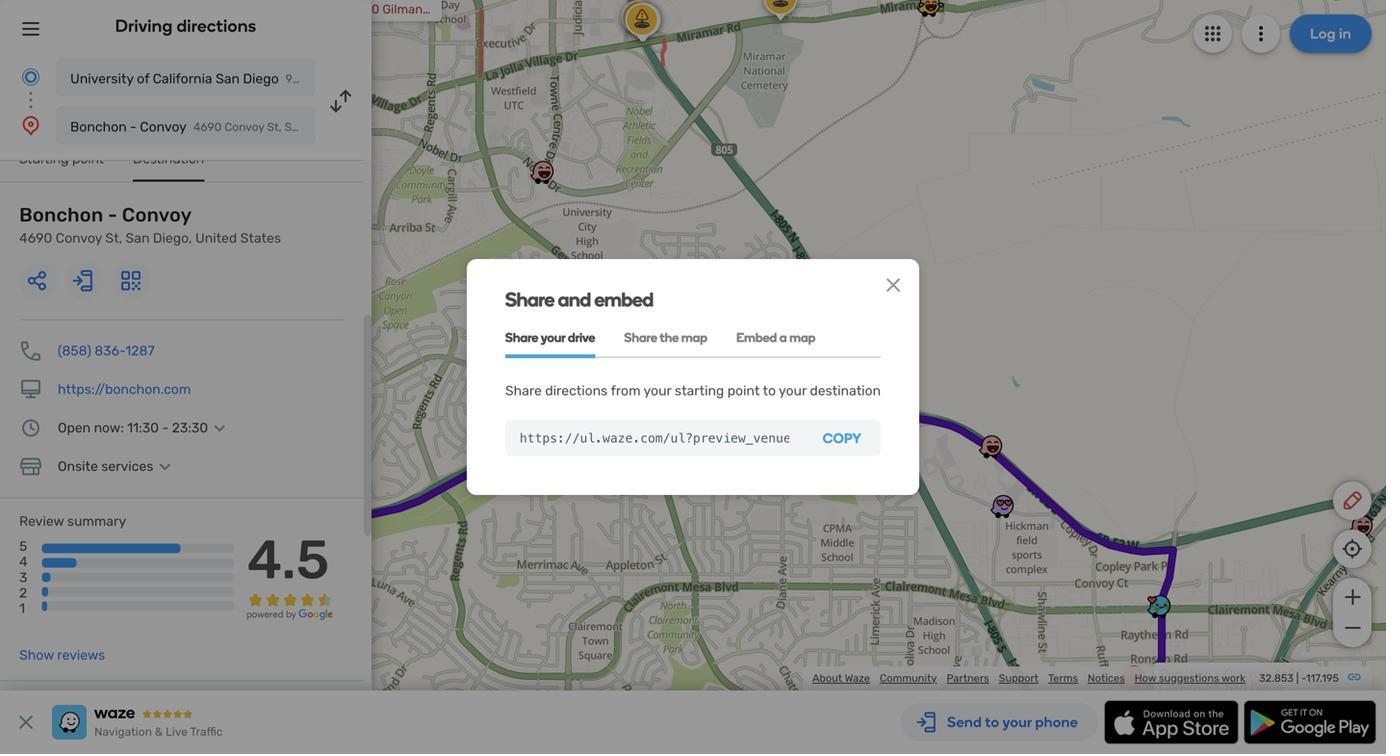 Task type: describe. For each thing, give the bounding box(es) containing it.
location image
[[19, 114, 42, 137]]

to
[[763, 383, 776, 399]]

share for share directions from your starting point to your destination
[[506, 383, 542, 399]]

driving
[[115, 15, 173, 36]]

share your drive link
[[506, 319, 596, 358]]

st, for convoy,
[[1207, 680, 1223, 695]]

show reviews
[[19, 647, 105, 663]]

32.853 | -117.195
[[1260, 672, 1340, 685]]

convoy down starting point button
[[56, 230, 102, 246]]

convoy inside the bonchon - convoy button
[[140, 119, 187, 135]]

share for share and embed
[[506, 288, 555, 311]]

drive
[[568, 330, 596, 345]]

chevron down image
[[208, 420, 231, 436]]

partners
[[947, 672, 990, 685]]

embed a map link
[[737, 319, 816, 358]]

st, for convoy
[[105, 230, 122, 246]]

share directions from your starting point to your destination
[[506, 383, 881, 399]]

share the map
[[625, 330, 708, 345]]

review summary
[[19, 513, 126, 529]]

2
[[19, 585, 27, 601]]

summary
[[67, 513, 126, 529]]

117.195
[[1307, 672, 1340, 685]]

convoy inside bonchon - convoy, 4690 convoy st, san diego, united states
[[1161, 680, 1204, 695]]

directions for driving
[[177, 15, 257, 36]]

united for convoy,
[[1161, 693, 1199, 708]]

about waze community partners support terms notices how suggestions work
[[813, 672, 1246, 685]]

3
[[19, 569, 27, 585]]

the
[[660, 330, 679, 345]]

from
[[611, 383, 641, 399]]

waze
[[845, 672, 871, 685]]

how
[[1135, 672, 1157, 685]]

live
[[166, 725, 188, 739]]

embed a map
[[737, 330, 816, 345]]

and
[[558, 288, 591, 311]]

- for bonchon - convoy, 4690 convoy st, san diego, united states
[[1216, 666, 1222, 681]]

starting point button
[[19, 150, 104, 180]]

university of california san diego button
[[56, 58, 316, 96]]

navigation & live traffic
[[94, 725, 223, 739]]

now:
[[94, 420, 124, 436]]

4.5
[[247, 528, 330, 592]]

copy
[[823, 430, 862, 446]]

1 vertical spatial point
[[728, 383, 760, 399]]

11:30
[[127, 420, 159, 436]]

bonchon - convoy, 4690 convoy st, san diego, united states
[[1161, 666, 1305, 708]]

https://bonchon.com link
[[58, 381, 191, 397]]

onsite services button
[[58, 458, 177, 474]]

1 horizontal spatial your
[[644, 383, 672, 399]]

(858)
[[58, 343, 91, 359]]

4
[[19, 554, 28, 570]]

1
[[19, 600, 25, 616]]

link image
[[1347, 669, 1363, 685]]

836-
[[95, 343, 125, 359]]

notices
[[1088, 672, 1126, 685]]

about
[[813, 672, 843, 685]]

destination
[[810, 383, 881, 399]]

x image
[[882, 274, 905, 297]]

starting point
[[19, 150, 104, 167]]

terms link
[[1049, 672, 1079, 685]]

(858) 836-1287
[[58, 343, 155, 359]]

zoom in image
[[1341, 586, 1365, 609]]

show
[[19, 647, 54, 663]]

directions for share
[[545, 383, 608, 399]]

32.853
[[1260, 672, 1294, 685]]

pencil image
[[1342, 489, 1365, 512]]

0 horizontal spatial your
[[541, 330, 566, 345]]

traffic
[[190, 725, 223, 739]]

- for bonchon - convoy 4690 convoy st, san diego, united states
[[108, 204, 117, 226]]

call image
[[19, 339, 42, 363]]

https://bonchon.com
[[58, 381, 191, 397]]

1287
[[125, 343, 155, 359]]

23:30
[[172, 420, 208, 436]]

terms
[[1049, 672, 1079, 685]]

a
[[780, 330, 787, 345]]

san for convoy
[[126, 230, 150, 246]]

bonchon for bonchon - convoy 4690 convoy st, san diego, united states
[[19, 204, 103, 226]]

community
[[880, 672, 938, 685]]

map for embed a map
[[790, 330, 816, 345]]

point inside starting point button
[[72, 150, 104, 167]]



Task type: locate. For each thing, give the bounding box(es) containing it.
convoy
[[140, 119, 187, 135], [122, 204, 192, 226], [56, 230, 102, 246], [1161, 680, 1204, 695]]

1 map from the left
[[682, 330, 708, 345]]

share down share your drive link
[[506, 383, 542, 399]]

computer image
[[19, 378, 42, 401]]

4690 inside bonchon - convoy, 4690 convoy st, san diego, united states
[[1274, 666, 1305, 681]]

san
[[216, 71, 240, 87], [126, 230, 150, 246], [1226, 680, 1248, 695]]

diego, for convoy
[[153, 230, 192, 246]]

convoy right how
[[1161, 680, 1204, 695]]

2 vertical spatial bonchon
[[1161, 666, 1213, 681]]

1 vertical spatial 4690
[[1274, 666, 1305, 681]]

point right starting
[[72, 150, 104, 167]]

-
[[130, 119, 137, 135], [108, 204, 117, 226], [162, 420, 169, 436], [1216, 666, 1222, 681], [1302, 672, 1307, 685]]

0 horizontal spatial san
[[126, 230, 150, 246]]

- for bonchon - convoy
[[130, 119, 137, 135]]

embed
[[737, 330, 777, 345]]

university of california san diego
[[70, 71, 279, 87]]

0 vertical spatial st,
[[105, 230, 122, 246]]

bonchon right how
[[1161, 666, 1213, 681]]

1 vertical spatial directions
[[545, 383, 608, 399]]

states for convoy,
[[1202, 693, 1240, 708]]

united down suggestions
[[1161, 693, 1199, 708]]

0 horizontal spatial point
[[72, 150, 104, 167]]

share for share the map
[[625, 330, 658, 345]]

1 horizontal spatial point
[[728, 383, 760, 399]]

convoy up destination
[[140, 119, 187, 135]]

about waze link
[[813, 672, 871, 685]]

4690 for convoy,
[[1274, 666, 1305, 681]]

x image
[[14, 711, 38, 734]]

support link
[[999, 672, 1039, 685]]

directions
[[177, 15, 257, 36], [545, 383, 608, 399]]

starting
[[19, 150, 69, 167]]

united inside bonchon - convoy, 4690 convoy st, san diego, united states
[[1161, 693, 1199, 708]]

1 horizontal spatial 4690
[[1274, 666, 1305, 681]]

1 vertical spatial st,
[[1207, 680, 1223, 695]]

4690 left 117.195 in the right of the page
[[1274, 666, 1305, 681]]

1 horizontal spatial st,
[[1207, 680, 1223, 695]]

support
[[999, 672, 1039, 685]]

united inside bonchon - convoy 4690 convoy st, san diego, united states
[[195, 230, 237, 246]]

bonchon down university at the left top
[[70, 119, 127, 135]]

bonchon
[[70, 119, 127, 135], [19, 204, 103, 226], [1161, 666, 1213, 681]]

0 horizontal spatial diego,
[[153, 230, 192, 246]]

1 horizontal spatial san
[[216, 71, 240, 87]]

chevron down image
[[154, 459, 177, 474]]

0 vertical spatial san
[[216, 71, 240, 87]]

open
[[58, 420, 91, 436]]

0 vertical spatial bonchon
[[70, 119, 127, 135]]

- inside bonchon - convoy 4690 convoy st, san diego, united states
[[108, 204, 117, 226]]

reviews
[[57, 647, 105, 663]]

clock image
[[19, 417, 42, 440]]

0 vertical spatial point
[[72, 150, 104, 167]]

5
[[19, 538, 27, 554]]

- inside bonchon - convoy, 4690 convoy st, san diego, united states
[[1216, 666, 1222, 681]]

how suggestions work link
[[1135, 672, 1246, 685]]

united down destination button at the top
[[195, 230, 237, 246]]

suggestions
[[1160, 672, 1220, 685]]

your left drive
[[541, 330, 566, 345]]

0 vertical spatial directions
[[177, 15, 257, 36]]

1 horizontal spatial directions
[[545, 383, 608, 399]]

states inside bonchon - convoy, 4690 convoy st, san diego, united states
[[1202, 693, 1240, 708]]

current location image
[[19, 65, 42, 89]]

2 horizontal spatial your
[[779, 383, 807, 399]]

0 horizontal spatial directions
[[177, 15, 257, 36]]

&
[[155, 725, 163, 739]]

your right from
[[644, 383, 672, 399]]

open now: 11:30 - 23:30
[[58, 420, 208, 436]]

4690 for convoy
[[19, 230, 52, 246]]

1 horizontal spatial states
[[1202, 693, 1240, 708]]

0 horizontal spatial st,
[[105, 230, 122, 246]]

starting
[[675, 383, 725, 399]]

states for convoy
[[240, 230, 281, 246]]

- inside button
[[130, 119, 137, 135]]

bonchon inside bonchon - convoy, 4690 convoy st, san diego, united states
[[1161, 666, 1213, 681]]

review
[[19, 513, 64, 529]]

0 horizontal spatial 4690
[[19, 230, 52, 246]]

states inside bonchon - convoy 4690 convoy st, san diego, united states
[[240, 230, 281, 246]]

share for share your drive
[[506, 330, 539, 345]]

bonchon for bonchon - convoy
[[70, 119, 127, 135]]

san inside bonchon - convoy 4690 convoy st, san diego, united states
[[126, 230, 150, 246]]

point left to
[[728, 383, 760, 399]]

map inside share the map link
[[682, 330, 708, 345]]

bonchon inside bonchon - convoy 4690 convoy st, san diego, united states
[[19, 204, 103, 226]]

1 vertical spatial states
[[1202, 693, 1240, 708]]

bonchon inside the bonchon - convoy button
[[70, 119, 127, 135]]

st, inside bonchon - convoy, 4690 convoy st, san diego, united states
[[1207, 680, 1223, 695]]

1 vertical spatial diego,
[[1251, 680, 1287, 695]]

partners link
[[947, 672, 990, 685]]

destination button
[[133, 150, 204, 182]]

5 4 3 2 1
[[19, 538, 28, 616]]

share and embed
[[506, 288, 654, 311]]

san left diego
[[216, 71, 240, 87]]

map
[[682, 330, 708, 345], [790, 330, 816, 345]]

1 vertical spatial san
[[126, 230, 150, 246]]

san for convoy,
[[1226, 680, 1248, 695]]

0 vertical spatial states
[[240, 230, 281, 246]]

zoom out image
[[1341, 616, 1365, 639]]

san inside bonchon - convoy, 4690 convoy st, san diego, united states
[[1226, 680, 1248, 695]]

1 vertical spatial united
[[1161, 693, 1199, 708]]

2 horizontal spatial san
[[1226, 680, 1248, 695]]

1 horizontal spatial united
[[1161, 693, 1199, 708]]

2 map from the left
[[790, 330, 816, 345]]

diego, left |
[[1251, 680, 1287, 695]]

community link
[[880, 672, 938, 685]]

driving directions
[[115, 15, 257, 36]]

destination
[[133, 150, 204, 167]]

onsite
[[58, 458, 98, 474]]

united for convoy
[[195, 230, 237, 246]]

0 vertical spatial 4690
[[19, 230, 52, 246]]

4690 down starting point button
[[19, 230, 52, 246]]

0 vertical spatial united
[[195, 230, 237, 246]]

copy button
[[804, 420, 881, 456]]

map for share the map
[[682, 330, 708, 345]]

directions left from
[[545, 383, 608, 399]]

work
[[1222, 672, 1246, 685]]

directions up university of california san diego button
[[177, 15, 257, 36]]

bonchon for bonchon - convoy, 4690 convoy st, san diego, united states
[[1161, 666, 1213, 681]]

st,
[[105, 230, 122, 246], [1207, 680, 1223, 695]]

university
[[70, 71, 134, 87]]

4690
[[19, 230, 52, 246], [1274, 666, 1305, 681]]

store image
[[19, 455, 42, 478]]

share left the
[[625, 330, 658, 345]]

(858) 836-1287 link
[[58, 343, 155, 359]]

your right to
[[779, 383, 807, 399]]

map right the
[[682, 330, 708, 345]]

None field
[[506, 420, 804, 456]]

diego, inside bonchon - convoy 4690 convoy st, san diego, united states
[[153, 230, 192, 246]]

services
[[101, 458, 154, 474]]

map right "a"
[[790, 330, 816, 345]]

share up share your drive
[[506, 288, 555, 311]]

share your drive
[[506, 330, 596, 345]]

share left drive
[[506, 330, 539, 345]]

embed
[[595, 288, 654, 311]]

states
[[240, 230, 281, 246], [1202, 693, 1240, 708]]

your
[[541, 330, 566, 345], [644, 383, 672, 399], [779, 383, 807, 399]]

st, inside bonchon - convoy 4690 convoy st, san diego, united states
[[105, 230, 122, 246]]

2 vertical spatial san
[[1226, 680, 1248, 695]]

share the map link
[[625, 319, 708, 358]]

bonchon - convoy 4690 convoy st, san diego, united states
[[19, 204, 281, 246]]

0 vertical spatial diego,
[[153, 230, 192, 246]]

united
[[195, 230, 237, 246], [1161, 693, 1199, 708]]

bonchon - convoy button
[[56, 106, 316, 144]]

share
[[506, 288, 555, 311], [506, 330, 539, 345], [625, 330, 658, 345], [506, 383, 542, 399]]

point
[[72, 150, 104, 167], [728, 383, 760, 399]]

bonchon - convoy
[[70, 119, 187, 135]]

1 horizontal spatial map
[[790, 330, 816, 345]]

diego, down destination button at the top
[[153, 230, 192, 246]]

1 horizontal spatial diego,
[[1251, 680, 1287, 695]]

diego, for convoy,
[[1251, 680, 1287, 695]]

navigation
[[94, 725, 152, 739]]

|
[[1297, 672, 1299, 685]]

4690 inside bonchon - convoy 4690 convoy st, san diego, united states
[[19, 230, 52, 246]]

san inside university of california san diego button
[[216, 71, 240, 87]]

california
[[153, 71, 212, 87]]

of
[[137, 71, 149, 87]]

convoy,
[[1225, 666, 1271, 681]]

map inside embed a map link
[[790, 330, 816, 345]]

open now: 11:30 - 23:30 button
[[58, 420, 231, 436]]

diego, inside bonchon - convoy, 4690 convoy st, san diego, united states
[[1251, 680, 1287, 695]]

0 horizontal spatial states
[[240, 230, 281, 246]]

1 vertical spatial bonchon
[[19, 204, 103, 226]]

diego
[[243, 71, 279, 87]]

bonchon down starting point button
[[19, 204, 103, 226]]

convoy down destination button at the top
[[122, 204, 192, 226]]

onsite services
[[58, 458, 154, 474]]

0 horizontal spatial united
[[195, 230, 237, 246]]

san down destination button at the top
[[126, 230, 150, 246]]

san left 32.853
[[1226, 680, 1248, 695]]

notices link
[[1088, 672, 1126, 685]]

0 horizontal spatial map
[[682, 330, 708, 345]]



Task type: vqa. For each thing, say whether or not it's contained in the screenshot.
4690 in the "Bonchon - Convoy, 4690 Convoy St, San Diego, United States"
yes



